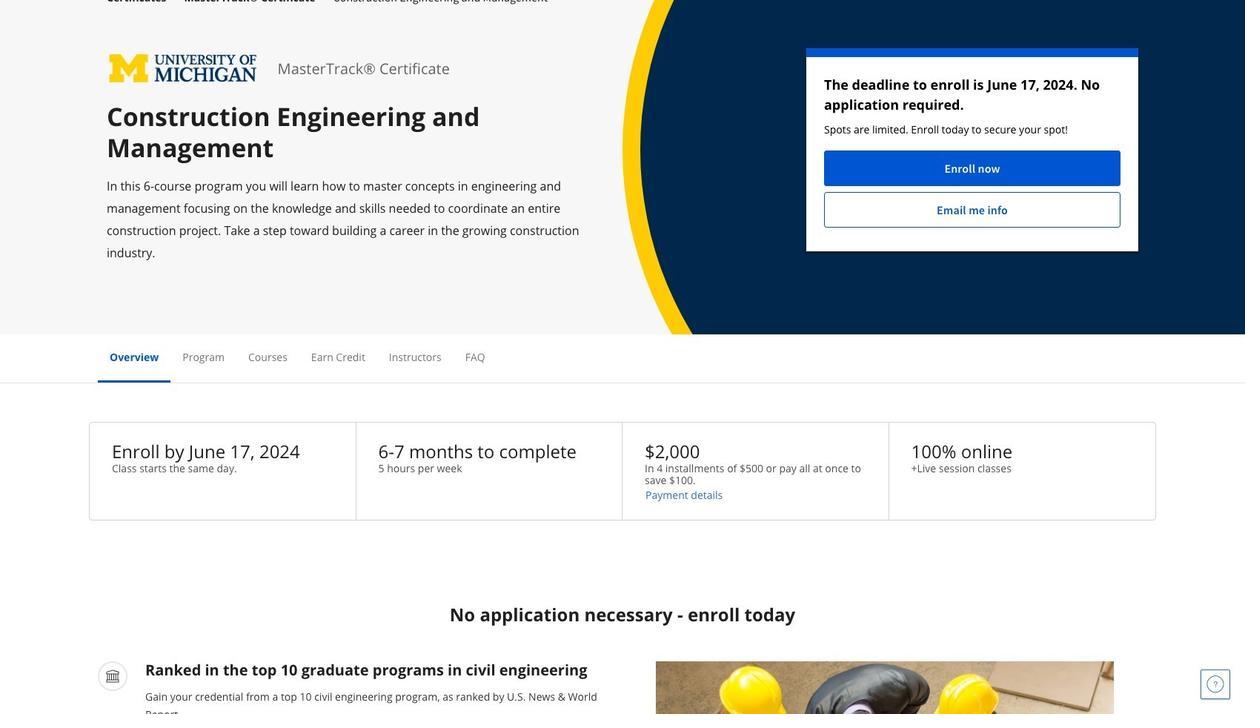 Task type: vqa. For each thing, say whether or not it's contained in the screenshot.
University Of Michigan 'IMAGE'
yes



Task type: locate. For each thing, give the bounding box(es) containing it.
status
[[807, 48, 1139, 251]]

certificate menu element
[[98, 334, 1148, 383]]



Task type: describe. For each thing, give the bounding box(es) containing it.
university of michigan image
[[107, 48, 260, 89]]

gettyimages-171573756 (1) image
[[656, 662, 1115, 714]]

help center image
[[1207, 676, 1225, 693]]



